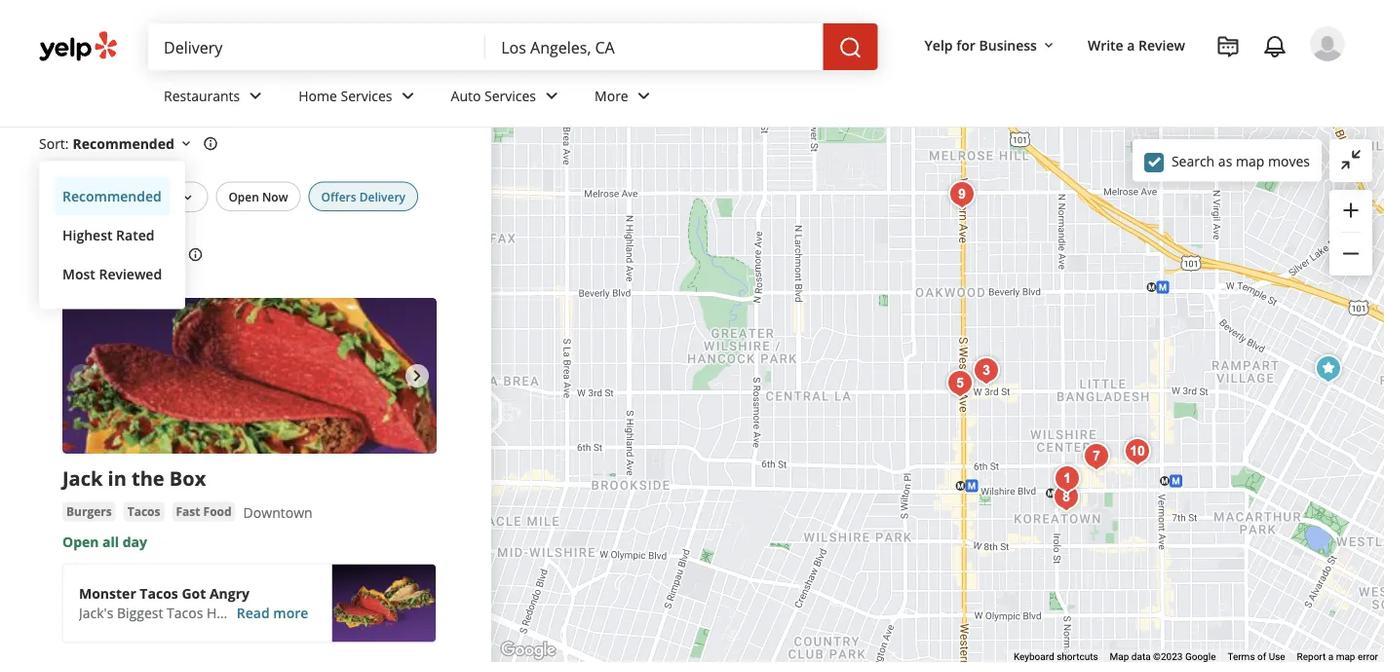 Task type: vqa. For each thing, say whether or not it's contained in the screenshot.
first "verified license" from the right
no



Task type: locate. For each thing, give the bounding box(es) containing it.
0 horizontal spatial open
[[62, 533, 99, 552]]

16 chevron right v2 image
[[174, 47, 190, 62]]

restaurants link down delivery link
[[148, 70, 283, 127]]

restaurants inside business categories 'element'
[[164, 86, 240, 105]]

1 vertical spatial restaurants
[[164, 86, 240, 105]]

more
[[595, 86, 628, 105]]

offers
[[321, 189, 356, 205]]

tacos inside tacos button
[[127, 504, 160, 520]]

0 horizontal spatial a
[[242, 604, 250, 623]]

open all day
[[62, 533, 147, 552]]

16 chevron down v2 image
[[178, 136, 194, 152]]

0 horizontal spatial map
[[1236, 152, 1265, 170]]

2 24 chevron down v2 image from the left
[[396, 84, 420, 108]]

1 vertical spatial tacos
[[140, 585, 178, 603]]

taco bell image
[[1309, 350, 1348, 389]]

a right report
[[1328, 652, 1334, 663]]

sponsored
[[39, 244, 123, 266]]

Near text field
[[501, 36, 808, 58]]

open left the all
[[62, 533, 99, 552]]

fast
[[176, 504, 200, 520]]

recommended down angeles,
[[73, 134, 174, 153]]

16 chevron down v2 image
[[1041, 38, 1057, 53]]

highest rated
[[62, 226, 154, 245]]

24 chevron down v2 image right auto services
[[540, 84, 563, 108]]

friend
[[322, 604, 362, 623]]

24 chevron down v2 image inside more link
[[632, 84, 656, 108]]

a
[[1127, 36, 1135, 54], [242, 604, 250, 623], [1328, 652, 1334, 663]]

tacos up biggest
[[140, 585, 178, 603]]

collapse map image
[[1339, 148, 1363, 171]]

yelp for yelp for business
[[925, 36, 953, 54]]

services for home services
[[341, 86, 392, 105]]

home services link
[[283, 70, 435, 127]]

search image
[[839, 36, 862, 60]]

1 horizontal spatial services
[[484, 86, 536, 105]]

none field find
[[164, 36, 470, 58]]

open for open all day
[[62, 533, 99, 552]]

reviewed
[[99, 265, 162, 284]]

1 24 chevron down v2 image from the left
[[244, 84, 267, 108]]

none field up more link
[[501, 36, 808, 58]]

a right have
[[242, 604, 250, 623]]

map
[[1110, 652, 1129, 663]]

1 vertical spatial map
[[1336, 652, 1355, 663]]

fast food button
[[172, 502, 236, 522]]

recommended up highest rated button
[[62, 187, 162, 206]]

write a review
[[1088, 36, 1185, 54]]

group
[[1330, 190, 1373, 276]]

1 vertical spatial open
[[62, 533, 99, 552]]

map
[[1236, 152, 1265, 170], [1336, 652, 1355, 663]]

24 chevron down v2 image left auto
[[396, 84, 420, 108]]

1 vertical spatial recommended
[[62, 187, 162, 206]]

map left error at right bottom
[[1336, 652, 1355, 663]]

burgers
[[66, 504, 112, 520]]

0 vertical spatial restaurants
[[95, 46, 167, 62]]

yelp
[[925, 36, 953, 54], [39, 46, 64, 62]]

open left now
[[228, 189, 259, 205]]

monster
[[79, 585, 136, 603]]

1 vertical spatial restaurants link
[[148, 70, 283, 127]]

tacos
[[127, 504, 160, 520], [140, 585, 178, 603], [167, 604, 203, 623]]

None field
[[164, 36, 470, 58], [501, 36, 808, 58]]

downtown
[[243, 503, 313, 522]]

none field up near
[[164, 36, 470, 58]]

error
[[1358, 652, 1378, 663]]

delivery inside top 10 best delivery near los angeles, california
[[170, 62, 266, 94]]

yelp left 16 chevron right v2 image
[[39, 46, 64, 62]]

of
[[1257, 652, 1266, 663]]

map for error
[[1336, 652, 1355, 663]]

yelp for business button
[[917, 27, 1064, 62]]

services for auto services
[[484, 86, 536, 105]]

delivery up 16 info v2 image
[[170, 62, 266, 94]]

recommended for recommended dropdown button
[[73, 134, 174, 153]]

zzamong image
[[967, 352, 1006, 391]]

offers delivery button
[[309, 182, 418, 211]]

1 vertical spatial a
[[242, 604, 250, 623]]

tacos up day
[[127, 504, 160, 520]]

write a review link
[[1080, 27, 1193, 62]]

angeles,
[[39, 93, 140, 126]]

4 24 chevron down v2 image from the left
[[632, 84, 656, 108]]

delivery right offers
[[359, 189, 406, 205]]

2 services from the left
[[484, 86, 536, 105]]

1 none field from the left
[[164, 36, 470, 58]]

24 chevron down v2 image
[[244, 84, 267, 108], [396, 84, 420, 108], [540, 84, 563, 108], [632, 84, 656, 108]]

open now
[[228, 189, 288, 205]]

most reviewed button
[[55, 255, 170, 294]]

restaurants link right 16 chevron right v2 image
[[95, 46, 167, 62]]

new
[[290, 604, 318, 623]]

0 vertical spatial tacos
[[127, 504, 160, 520]]

services
[[341, 86, 392, 105], [484, 86, 536, 105]]

price: image
[[180, 190, 195, 205]]

louders image
[[1077, 438, 1116, 477]]

report a map error link
[[1297, 652, 1378, 663]]

3 24 chevron down v2 image from the left
[[540, 84, 563, 108]]

keyboard
[[1014, 652, 1054, 663]]

yelp inside button
[[925, 36, 953, 54]]

0 horizontal spatial services
[[341, 86, 392, 105]]

tacos down "got"
[[167, 604, 203, 623]]

a right write
[[1127, 36, 1135, 54]]

0 horizontal spatial yelp
[[39, 46, 64, 62]]

got
[[182, 585, 206, 603]]

1 horizontal spatial open
[[228, 189, 259, 205]]

None search field
[[148, 23, 882, 70]]

24 chevron down v2 image inside home services link
[[396, 84, 420, 108]]

recommended for recommended button
[[62, 187, 162, 206]]

open inside button
[[228, 189, 259, 205]]

results
[[126, 244, 184, 266]]

0 vertical spatial map
[[1236, 152, 1265, 170]]

24 chevron down v2 image left near
[[244, 84, 267, 108]]

monster tacos got angry
[[79, 585, 250, 603]]

services right the home
[[341, 86, 392, 105]]

recommended
[[73, 134, 174, 153], [62, 187, 162, 206]]

0 horizontal spatial none field
[[164, 36, 470, 58]]

terms of use link
[[1228, 652, 1285, 663]]

auto services link
[[435, 70, 579, 127]]

restaurants down 16 chevron right v2 icon
[[164, 86, 240, 105]]

recommended inside button
[[62, 187, 162, 206]]

open
[[228, 189, 259, 205], [62, 533, 99, 552]]

0 vertical spatial a
[[1127, 36, 1135, 54]]

2 vertical spatial a
[[1328, 652, 1334, 663]]

zoom in image
[[1339, 199, 1363, 222]]

most
[[62, 265, 95, 284]]

jack in the box link
[[62, 465, 206, 492]]

recommended button
[[55, 177, 170, 216]]

16 info v2 image
[[188, 247, 203, 262]]

jack's biggest tacos have a spicy new friend
[[79, 604, 362, 623]]

delivery link
[[198, 46, 246, 62]]

business categories element
[[148, 70, 1345, 127]]

restaurants right 16 chevron right v2 image
[[95, 46, 167, 62]]

1 horizontal spatial map
[[1336, 652, 1355, 663]]

1 horizontal spatial yelp
[[925, 36, 953, 54]]

all
[[102, 533, 119, 552]]

1 horizontal spatial none field
[[501, 36, 808, 58]]

terms of use
[[1228, 652, 1285, 663]]

0 vertical spatial recommended
[[73, 134, 174, 153]]

2 none field from the left
[[501, 36, 808, 58]]

map right the as
[[1236, 152, 1265, 170]]

1 all
[[88, 189, 117, 205]]

home services
[[299, 86, 392, 105]]

24 chevron down v2 image right more
[[632, 84, 656, 108]]

restaurants link
[[95, 46, 167, 62], [148, 70, 283, 127]]

brothers sandwich shop image
[[1118, 433, 1157, 472]]

as
[[1218, 152, 1232, 170]]

16 filter v2 image
[[56, 190, 71, 205]]

1 horizontal spatial a
[[1127, 36, 1135, 54]]

yelp link
[[39, 46, 64, 62]]

yelp left the for
[[925, 36, 953, 54]]

day
[[123, 533, 147, 552]]

search as map moves
[[1172, 152, 1310, 170]]

yelp for business
[[925, 36, 1037, 54]]

moves
[[1268, 152, 1310, 170]]

24 chevron down v2 image inside auto services link
[[540, 84, 563, 108]]

slideshow element
[[62, 298, 437, 454]]

services right auto
[[484, 86, 536, 105]]

egg tuck image
[[1048, 460, 1087, 499]]

16 info v2 image
[[203, 136, 218, 152]]

restaurants
[[95, 46, 167, 62], [164, 86, 240, 105]]

0 vertical spatial open
[[228, 189, 259, 205]]

2 horizontal spatial a
[[1328, 652, 1334, 663]]

food
[[203, 504, 232, 520]]

1 services from the left
[[341, 86, 392, 105]]

fast food link
[[172, 502, 236, 522]]

angry
[[209, 585, 250, 603]]



Task type: describe. For each thing, give the bounding box(es) containing it.
have
[[207, 604, 239, 623]]

top 10 best delivery near los angeles, california
[[39, 62, 370, 126]]

terms
[[1228, 652, 1255, 663]]

california
[[145, 93, 260, 126]]

highest rated button
[[55, 216, 170, 255]]

spicy
[[253, 604, 286, 623]]

home
[[299, 86, 337, 105]]

best
[[115, 62, 166, 94]]

keyboard shortcuts
[[1014, 652, 1098, 663]]

jack's
[[79, 604, 113, 623]]

rated
[[116, 226, 154, 245]]

a for report
[[1328, 652, 1334, 663]]

gogigo station image
[[943, 175, 982, 214]]

los
[[332, 62, 370, 94]]

now
[[262, 189, 288, 205]]

box
[[169, 465, 206, 492]]

delivery right 16 chevron right v2 icon
[[198, 46, 246, 62]]

for
[[956, 36, 976, 54]]

bob b. image
[[1310, 26, 1345, 61]]

near
[[271, 62, 327, 94]]

map for moves
[[1236, 152, 1265, 170]]

map region
[[310, 117, 1384, 664]]

24 chevron down v2 image for more
[[632, 84, 656, 108]]

projects image
[[1217, 35, 1240, 59]]

tacos button
[[123, 502, 164, 522]]

offers delivery
[[321, 189, 406, 205]]

report
[[1297, 652, 1326, 663]]

16 chevron right v2 image
[[72, 47, 88, 62]]

user actions element
[[909, 24, 1373, 144]]

search
[[1172, 152, 1215, 170]]

filters group
[[39, 182, 422, 212]]

recommended button
[[73, 134, 194, 153]]

auto services
[[451, 86, 536, 105]]

zoom out image
[[1339, 242, 1363, 266]]

map data ©2023 google
[[1110, 652, 1216, 663]]

google image
[[496, 638, 561, 664]]

24 chevron down v2 image for home services
[[396, 84, 420, 108]]

©2023
[[1153, 652, 1183, 663]]

burgers link
[[62, 502, 116, 522]]

most reviewed
[[62, 265, 162, 284]]

burgers button
[[62, 502, 116, 522]]

jack in the box
[[62, 465, 206, 492]]

open now button
[[216, 182, 301, 211]]

in
[[108, 465, 127, 492]]

falafel corner image
[[1047, 479, 1086, 518]]

auto
[[451, 86, 481, 105]]

open for open now
[[228, 189, 259, 205]]

previous image
[[70, 364, 94, 388]]

hae ha heng thai bistro image
[[941, 365, 980, 404]]

more link
[[579, 70, 671, 127]]

0 vertical spatial restaurants link
[[95, 46, 167, 62]]

more
[[273, 604, 308, 623]]

24 chevron down v2 image for restaurants
[[244, 84, 267, 108]]

write
[[1088, 36, 1124, 54]]

tacos link
[[123, 502, 164, 522]]

10
[[87, 62, 110, 94]]

1
[[88, 190, 93, 203]]

2 vertical spatial tacos
[[167, 604, 203, 623]]

shortcuts
[[1057, 652, 1098, 663]]

business
[[979, 36, 1037, 54]]

a for write
[[1127, 36, 1135, 54]]

24 chevron down v2 image for auto services
[[540, 84, 563, 108]]

report a map error
[[1297, 652, 1378, 663]]

keyboard shortcuts button
[[1014, 651, 1098, 664]]

jack
[[62, 465, 103, 492]]

use
[[1269, 652, 1285, 663]]

fast food
[[176, 504, 232, 520]]

none field near
[[501, 36, 808, 58]]

review
[[1139, 36, 1185, 54]]

sort:
[[39, 134, 69, 153]]

highest
[[62, 226, 113, 245]]

Find text field
[[164, 36, 470, 58]]

next image
[[406, 364, 429, 388]]

notifications image
[[1263, 35, 1287, 59]]

read
[[237, 604, 270, 623]]

read more
[[237, 604, 308, 623]]

data
[[1132, 652, 1151, 663]]

delivery inside button
[[359, 189, 406, 205]]

biggest
[[117, 604, 163, 623]]

top
[[39, 62, 82, 94]]

the
[[132, 465, 164, 492]]

yelp for yelp link
[[39, 46, 64, 62]]

all
[[102, 189, 117, 205]]

google
[[1185, 652, 1216, 663]]

sponsored results
[[39, 244, 184, 266]]



